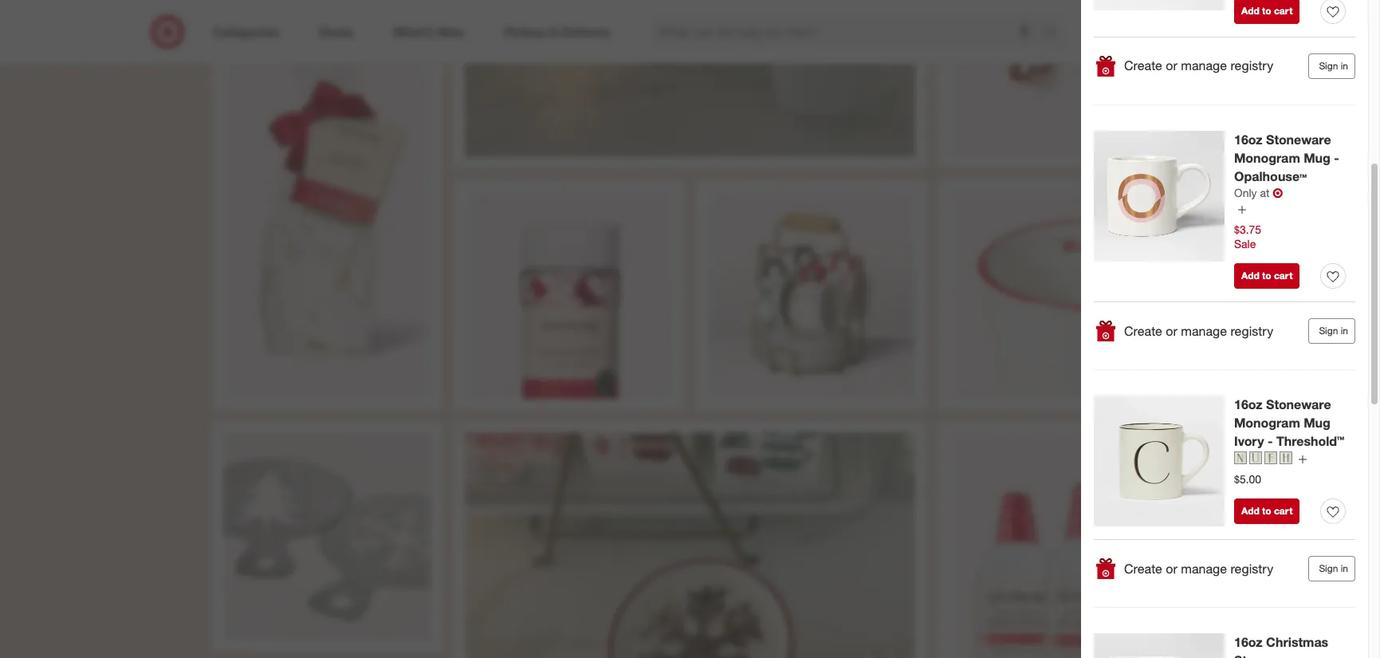 Task type: describe. For each thing, give the bounding box(es) containing it.
to for 16oz stoneware monogram mug - opalhouse™
[[1263, 270, 1272, 282]]

sign in for 16oz stoneware monogram mug - opalhouse™
[[1320, 325, 1349, 337]]

mug for -
[[1304, 415, 1331, 431]]

16oz stoneware monogram mug ivory - threshold™
[[1235, 397, 1345, 449]]

16oz for 16oz stoneware monogram mug ivory - threshold™
[[1235, 397, 1263, 413]]

1 create from the top
[[1125, 58, 1163, 74]]

$3.75
[[1235, 223, 1262, 236]]

mug for opalhouse™
[[1304, 150, 1331, 166]]

manage for 16oz stoneware monogram mug - opalhouse™
[[1181, 323, 1228, 339]]

16oz stoneware monogram mug - opalhouse™ link
[[1235, 131, 1346, 185]]

sign in for 16oz stoneware monogram mug ivory - threshold™
[[1320, 562, 1349, 574]]

u image
[[1250, 451, 1263, 464]]

christmas
[[1267, 634, 1329, 650]]

sign for 16oz stoneware monogram mug - opalhouse™
[[1320, 325, 1339, 337]]

stoneware for -
[[1267, 397, 1332, 413]]

22 more colors image
[[1299, 455, 1308, 464]]

8 more colors image
[[1238, 205, 1247, 215]]

add to cart button for 16oz stoneware monogram mug - opalhouse™
[[1235, 263, 1300, 289]]

16oz christmas stonewar
[[1235, 634, 1331, 658]]

1 sign from the top
[[1320, 60, 1339, 72]]

16oz for 16oz stoneware monogram mug - opalhouse™ only at ¬
[[1235, 131, 1263, 147]]

1 sign in button from the top
[[1309, 53, 1356, 79]]

What can we help you find? suggestions appear below search field
[[650, 14, 1047, 49]]

sign in button for 16oz stoneware monogram mug ivory - threshold™
[[1309, 556, 1356, 582]]

1 or from the top
[[1166, 58, 1178, 74]]

create for 16oz stoneware monogram mug ivory - threshold™
[[1125, 561, 1163, 577]]

h image
[[1280, 451, 1293, 464]]

to for 16oz stoneware monogram mug ivory - threshold™
[[1263, 505, 1272, 517]]

$3.75 sale
[[1235, 223, 1262, 250]]

16oz stoneware monogram mug - opalhouse™ only at ¬
[[1235, 131, 1340, 201]]

f image
[[1265, 451, 1278, 464]]

1 add to cart button from the top
[[1235, 0, 1300, 24]]

create or manage registry for 16oz stoneware monogram mug ivory - threshold™
[[1125, 561, 1274, 577]]

add to cart for 16oz stoneware monogram mug - opalhouse™
[[1242, 270, 1293, 282]]

monogram for threshold™
[[1235, 415, 1301, 431]]

manage for 16oz stoneware monogram mug ivory - threshold™
[[1181, 561, 1228, 577]]

16oz christmas stonewar link
[[1235, 633, 1346, 658]]

sign for 16oz stoneware monogram mug ivory - threshold™
[[1320, 562, 1339, 574]]

only
[[1235, 186, 1257, 200]]

or for 16oz stoneware monogram mug - opalhouse™
[[1166, 323, 1178, 339]]

registry for 16oz stoneware monogram mug - opalhouse™
[[1231, 323, 1274, 339]]

registry for 16oz stoneware monogram mug ivory - threshold™
[[1231, 561, 1274, 577]]

1 cart from the top
[[1275, 5, 1293, 17]]

n image
[[1235, 451, 1247, 464]]



Task type: vqa. For each thing, say whether or not it's contained in the screenshot.
'Add to cart' corresponding to 16oz Stoneware Monogram Mug - Opalhouse™
yes



Task type: locate. For each thing, give the bounding box(es) containing it.
3 manage from the top
[[1181, 561, 1228, 577]]

create for 16oz stoneware monogram mug - opalhouse™
[[1125, 323, 1163, 339]]

16oz left christmas
[[1235, 634, 1263, 650]]

2 manage from the top
[[1181, 323, 1228, 339]]

monogram up opalhouse™
[[1235, 150, 1301, 166]]

2 vertical spatial sign
[[1320, 562, 1339, 574]]

2 vertical spatial create or manage registry
[[1125, 561, 1274, 577]]

manage
[[1181, 58, 1228, 74], [1181, 323, 1228, 339], [1181, 561, 1228, 577]]

3 sign in button from the top
[[1309, 556, 1356, 582]]

3 cart from the top
[[1275, 505, 1293, 517]]

1 vertical spatial add to cart
[[1242, 270, 1293, 282]]

1 add from the top
[[1242, 5, 1260, 17]]

3 add to cart from the top
[[1242, 505, 1293, 517]]

0 vertical spatial add to cart button
[[1235, 0, 1300, 24]]

0 vertical spatial sign
[[1320, 60, 1339, 72]]

1 registry from the top
[[1231, 58, 1274, 74]]

mug inside 16oz stoneware monogram mug ivory - threshold™
[[1304, 415, 1331, 431]]

0 vertical spatial cart
[[1275, 5, 1293, 17]]

3 create from the top
[[1125, 561, 1163, 577]]

add to cart button
[[1235, 0, 1300, 24], [1235, 263, 1300, 289], [1235, 499, 1300, 524]]

dialog
[[1082, 0, 1381, 658]]

stoneware inside 16oz stoneware monogram mug ivory - threshold™
[[1267, 397, 1332, 413]]

monogram
[[1235, 150, 1301, 166], [1235, 415, 1301, 431]]

1 stoneware from the top
[[1267, 131, 1332, 147]]

mug up opalhouse™
[[1304, 150, 1331, 166]]

threshold™
[[1277, 433, 1345, 449]]

2 monogram from the top
[[1235, 415, 1301, 431]]

16oz inside 16oz stoneware monogram mug ivory - threshold™
[[1235, 397, 1263, 413]]

0 vertical spatial add to cart
[[1242, 5, 1293, 17]]

in for 16oz stoneware monogram mug ivory - threshold™
[[1341, 562, 1349, 574]]

1 to from the top
[[1263, 5, 1272, 17]]

0 vertical spatial add
[[1242, 5, 1260, 17]]

2 vertical spatial add
[[1242, 505, 1260, 517]]

1 horizontal spatial -
[[1335, 150, 1340, 166]]

16oz stoneware monogram mug ivory - threshold™ link
[[1235, 396, 1346, 450]]

0 vertical spatial in
[[1341, 60, 1349, 72]]

3 create or manage registry from the top
[[1125, 561, 1274, 577]]

add
[[1242, 5, 1260, 17], [1242, 270, 1260, 282], [1242, 505, 1260, 517]]

in
[[1341, 60, 1349, 72], [1341, 325, 1349, 337], [1341, 562, 1349, 574]]

2 vertical spatial or
[[1166, 561, 1178, 577]]

0 horizontal spatial -
[[1268, 433, 1273, 449]]

2 sign from the top
[[1320, 325, 1339, 337]]

search button
[[1036, 14, 1074, 53]]

2 create from the top
[[1125, 323, 1163, 339]]

0 vertical spatial sign in button
[[1309, 53, 1356, 79]]

0 vertical spatial create
[[1125, 58, 1163, 74]]

1 in from the top
[[1341, 60, 1349, 72]]

cart
[[1275, 5, 1293, 17], [1275, 270, 1293, 282], [1275, 505, 1293, 517]]

0 vertical spatial to
[[1263, 5, 1272, 17]]

3 sign in from the top
[[1320, 562, 1349, 574]]

1 create or manage registry from the top
[[1125, 58, 1274, 74]]

1 manage from the top
[[1181, 58, 1228, 74]]

3 sign from the top
[[1320, 562, 1339, 574]]

0 vertical spatial or
[[1166, 58, 1178, 74]]

1 vertical spatial sign
[[1320, 325, 1339, 337]]

search
[[1036, 25, 1074, 41]]

2 vertical spatial to
[[1263, 505, 1272, 517]]

2 cart from the top
[[1275, 270, 1293, 282]]

monogram for only
[[1235, 150, 1301, 166]]

1 vertical spatial manage
[[1181, 323, 1228, 339]]

stoneware up opalhouse™
[[1267, 131, 1332, 147]]

1 vertical spatial add
[[1242, 270, 1260, 282]]

3 add from the top
[[1242, 505, 1260, 517]]

stoneware inside 16oz stoneware monogram mug - opalhouse™ only at ¬
[[1267, 131, 1332, 147]]

to
[[1263, 5, 1272, 17], [1263, 270, 1272, 282], [1263, 505, 1272, 517]]

2 16oz from the top
[[1235, 397, 1263, 413]]

3 add to cart button from the top
[[1235, 499, 1300, 524]]

create or manage registry
[[1125, 58, 1274, 74], [1125, 323, 1274, 339], [1125, 561, 1274, 577]]

2 vertical spatial add to cart button
[[1235, 499, 1300, 524]]

1 vertical spatial registry
[[1231, 323, 1274, 339]]

16oz for 16oz christmas stonewar
[[1235, 634, 1263, 650]]

1 vertical spatial in
[[1341, 325, 1349, 337]]

at
[[1261, 186, 1270, 200]]

2 vertical spatial create
[[1125, 561, 1163, 577]]

-
[[1335, 150, 1340, 166], [1268, 433, 1273, 449]]

0 vertical spatial monogram
[[1235, 150, 1301, 166]]

16oz inside 16oz stoneware monogram mug - opalhouse™ only at ¬
[[1235, 131, 1263, 147]]

2 registry from the top
[[1231, 323, 1274, 339]]

registry
[[1231, 58, 1274, 74], [1231, 323, 1274, 339], [1231, 561, 1274, 577]]

2 in from the top
[[1341, 325, 1349, 337]]

cart for 16oz stoneware monogram mug - opalhouse™
[[1275, 270, 1293, 282]]

0 vertical spatial registry
[[1231, 58, 1274, 74]]

sign in
[[1320, 60, 1349, 72], [1320, 325, 1349, 337], [1320, 562, 1349, 574]]

2 add to cart button from the top
[[1235, 263, 1300, 289]]

0 vertical spatial -
[[1335, 150, 1340, 166]]

1 vertical spatial or
[[1166, 323, 1178, 339]]

1 vertical spatial mug
[[1304, 415, 1331, 431]]

add to cart button for 16oz stoneware monogram mug ivory - threshold™
[[1235, 499, 1300, 524]]

1 vertical spatial stoneware
[[1267, 397, 1332, 413]]

0 vertical spatial manage
[[1181, 58, 1228, 74]]

0 vertical spatial sign in
[[1320, 60, 1349, 72]]

1 vertical spatial create or manage registry
[[1125, 323, 1274, 339]]

1 vertical spatial sign in
[[1320, 325, 1349, 337]]

2 vertical spatial sign in button
[[1309, 556, 1356, 582]]

- inside 16oz stoneware monogram mug - opalhouse™ only at ¬
[[1335, 150, 1340, 166]]

stoneware for opalhouse™
[[1267, 131, 1332, 147]]

1 add to cart from the top
[[1242, 5, 1293, 17]]

1 sign in from the top
[[1320, 60, 1349, 72]]

0 vertical spatial create or manage registry
[[1125, 58, 1274, 74]]

0 vertical spatial 16oz
[[1235, 131, 1263, 147]]

2 create or manage registry from the top
[[1125, 323, 1274, 339]]

3 to from the top
[[1263, 505, 1272, 517]]

2 vertical spatial manage
[[1181, 561, 1228, 577]]

sign in button
[[1309, 53, 1356, 79], [1309, 318, 1356, 344], [1309, 556, 1356, 582]]

16oz stoneware monogram mug - opalhouse™ image
[[1094, 131, 1225, 262], [1094, 131, 1225, 262]]

16oz up opalhouse™
[[1235, 131, 1263, 147]]

¬
[[1273, 185, 1284, 201]]

add for 16oz stoneware monogram mug ivory - threshold™
[[1242, 505, 1260, 517]]

0 vertical spatial stoneware
[[1267, 131, 1332, 147]]

2 vertical spatial registry
[[1231, 561, 1274, 577]]

16oz
[[1235, 131, 1263, 147], [1235, 397, 1263, 413], [1235, 634, 1263, 650]]

mug
[[1304, 150, 1331, 166], [1304, 415, 1331, 431]]

16oz up ivory
[[1235, 397, 1263, 413]]

2 sign in from the top
[[1320, 325, 1349, 337]]

1 vertical spatial create
[[1125, 323, 1163, 339]]

monogram up ivory
[[1235, 415, 1301, 431]]

sale
[[1235, 237, 1257, 250]]

2 stoneware from the top
[[1267, 397, 1332, 413]]

add to cart for 16oz stoneware monogram mug ivory - threshold™
[[1242, 505, 1293, 517]]

1 vertical spatial -
[[1268, 433, 1273, 449]]

opalhouse™
[[1235, 168, 1308, 184]]

stoneware
[[1267, 131, 1332, 147], [1267, 397, 1332, 413]]

add to cart
[[1242, 5, 1293, 17], [1242, 270, 1293, 282], [1242, 505, 1293, 517]]

sign in button for 16oz stoneware monogram mug - opalhouse™
[[1309, 318, 1356, 344]]

dialog containing create or manage registry
[[1082, 0, 1381, 658]]

1 vertical spatial monogram
[[1235, 415, 1301, 431]]

or
[[1166, 58, 1178, 74], [1166, 323, 1178, 339], [1166, 561, 1178, 577]]

add for 16oz stoneware monogram mug - opalhouse™
[[1242, 270, 1260, 282]]

1 mug from the top
[[1304, 150, 1331, 166]]

ivory
[[1235, 433, 1265, 449]]

3 in from the top
[[1341, 562, 1349, 574]]

- inside 16oz stoneware monogram mug ivory - threshold™
[[1268, 433, 1273, 449]]

stoneware up threshold™
[[1267, 397, 1332, 413]]

create
[[1125, 58, 1163, 74], [1125, 323, 1163, 339], [1125, 561, 1163, 577]]

16oz christmas stoneware monogram mug white - wondershop™ image
[[1094, 0, 1225, 10], [1094, 0, 1225, 10], [1094, 633, 1225, 658], [1094, 633, 1225, 658]]

1 vertical spatial to
[[1263, 270, 1272, 282]]

16oz stoneware monogram mug ivory - threshold™ image
[[1094, 396, 1225, 527], [1094, 396, 1225, 527]]

1 vertical spatial 16oz
[[1235, 397, 1263, 413]]

sign
[[1320, 60, 1339, 72], [1320, 325, 1339, 337], [1320, 562, 1339, 574]]

2 sign in button from the top
[[1309, 318, 1356, 344]]

1 vertical spatial add to cart button
[[1235, 263, 1300, 289]]

1 16oz from the top
[[1235, 131, 1263, 147]]

1 monogram from the top
[[1235, 150, 1301, 166]]

16oz inside 16oz christmas stonewar
[[1235, 634, 1263, 650]]

1 vertical spatial sign in button
[[1309, 318, 1356, 344]]

2 to from the top
[[1263, 270, 1272, 282]]

3 registry from the top
[[1231, 561, 1274, 577]]

2 vertical spatial add to cart
[[1242, 505, 1293, 517]]

or for 16oz stoneware monogram mug ivory - threshold™
[[1166, 561, 1178, 577]]

2 add from the top
[[1242, 270, 1260, 282]]

2 vertical spatial cart
[[1275, 505, 1293, 517]]

mug inside 16oz stoneware monogram mug - opalhouse™ only at ¬
[[1304, 150, 1331, 166]]

0 vertical spatial mug
[[1304, 150, 1331, 166]]

mug up threshold™
[[1304, 415, 1331, 431]]

2 or from the top
[[1166, 323, 1178, 339]]

monogram inside 16oz stoneware monogram mug ivory - threshold™
[[1235, 415, 1301, 431]]

2 vertical spatial sign in
[[1320, 562, 1349, 574]]

2 vertical spatial in
[[1341, 562, 1349, 574]]

cart for 16oz stoneware monogram mug ivory - threshold™
[[1275, 505, 1293, 517]]

create or manage registry for 16oz stoneware monogram mug - opalhouse™
[[1125, 323, 1274, 339]]

2 add to cart from the top
[[1242, 270, 1293, 282]]

2 mug from the top
[[1304, 415, 1331, 431]]

monogram inside 16oz stoneware monogram mug - opalhouse™ only at ¬
[[1235, 150, 1301, 166]]

2 vertical spatial 16oz
[[1235, 634, 1263, 650]]

3 16oz from the top
[[1235, 634, 1263, 650]]

3 or from the top
[[1166, 561, 1178, 577]]

1 vertical spatial cart
[[1275, 270, 1293, 282]]

in for 16oz stoneware monogram mug - opalhouse™
[[1341, 325, 1349, 337]]

$5.00
[[1235, 472, 1262, 485]]



